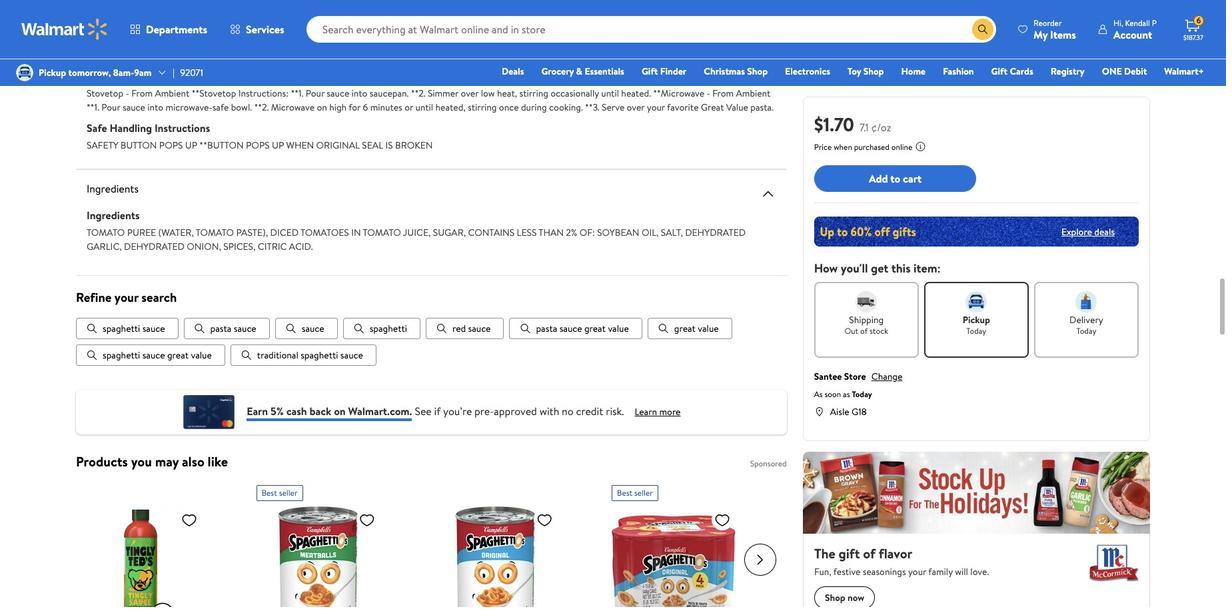 Task type: locate. For each thing, give the bounding box(es) containing it.
aisle
[[830, 405, 849, 419]]

microwave-
[[166, 101, 212, 114]]

0 vertical spatial 6
[[1197, 15, 1201, 26]]

**1. down stovetop
[[87, 101, 99, 114]]

0 horizontal spatial **1.
[[87, 101, 99, 114]]

6 inside 6 $187.37
[[1197, 15, 1201, 26]]

pops right **button
[[246, 139, 270, 152]]

2 from from the left
[[713, 87, 734, 100]]

pickup for today
[[963, 313, 990, 327]]

stirring up during on the top left of page
[[519, 87, 548, 100]]

ambient up pasta.
[[736, 87, 771, 100]]

1 horizontal spatial dehydrated
[[685, 226, 746, 239]]

shop inside the toy shop link
[[863, 65, 884, 78]]

1 vertical spatial your
[[115, 288, 139, 306]]

0 vertical spatial into
[[352, 87, 368, 100]]

today down intent image for pickup
[[967, 325, 987, 337]]

1 horizontal spatial seller
[[634, 487, 653, 499]]

fashion
[[943, 65, 974, 78]]

into
[[352, 87, 368, 100], [147, 101, 163, 114]]

1 vertical spatial dehydrated
[[124, 240, 185, 253]]

learn
[[635, 405, 657, 418]]

spaghetti for spaghetti sauce great value
[[103, 349, 140, 362]]

cart
[[903, 171, 922, 186]]

1 gift from the left
[[642, 65, 658, 78]]

&
[[576, 65, 583, 78]]

0 horizontal spatial today
[[852, 389, 872, 400]]

0 horizontal spatial from
[[131, 87, 153, 100]]

0 horizontal spatial pickup
[[39, 66, 66, 79]]

1 vertical spatial instructions
[[155, 121, 210, 135]]

add to favorites list, spaghettios canned pasta with meatballs, 15.6 oz can image
[[359, 512, 375, 529]]

0 horizontal spatial best seller
[[262, 487, 298, 499]]

value inside great value button
[[698, 322, 719, 336]]

92071
[[180, 66, 203, 79]]

change button
[[872, 370, 903, 383]]

from up great
[[713, 87, 734, 100]]

soon
[[825, 389, 841, 400]]

add
[[869, 171, 888, 186]]

best seller for the spaghettios original canned pasta, 15.8 oz can (pack of 4) image
[[617, 487, 653, 499]]

0 horizontal spatial on
[[317, 101, 327, 114]]

spaghetti inside spaghetti sauce great value button
[[103, 349, 140, 362]]

as
[[843, 389, 850, 400]]

great for pasta sauce great value
[[584, 322, 606, 336]]

0 vertical spatial instructions
[[87, 69, 142, 83]]

 image
[[16, 64, 33, 81]]

risk.
[[606, 404, 624, 418]]

legal information image
[[915, 141, 926, 152]]

today inside pickup today
[[967, 325, 987, 337]]

explore deals link
[[1056, 220, 1120, 244]]

shop
[[747, 65, 768, 78], [863, 65, 884, 78]]

spaghetti list item
[[343, 318, 421, 340]]

0 horizontal spatial instructions
[[87, 69, 142, 83]]

into up handling on the top left of page
[[147, 101, 163, 114]]

ingredients up garlic,
[[87, 208, 140, 223]]

pasta sauce button
[[184, 318, 270, 340]]

from down '9am'
[[131, 87, 153, 100]]

on left high at the top left
[[317, 101, 327, 114]]

2 ambient from the left
[[736, 87, 771, 100]]

1 horizontal spatial gift
[[991, 65, 1008, 78]]

1 horizontal spatial pasta
[[536, 322, 557, 336]]

3 product group from the left
[[612, 480, 771, 607]]

safe
[[87, 121, 107, 135]]

1 horizontal spatial best seller
[[617, 487, 653, 499]]

0 horizontal spatial up
[[185, 139, 197, 152]]

1 vertical spatial until
[[415, 101, 433, 114]]

spaghettios canned pasta with meatballs, 15.6 oz can image
[[256, 507, 380, 607]]

1 horizontal spatial from
[[713, 87, 734, 100]]

also
[[182, 453, 204, 471]]

pops right button
[[159, 139, 183, 152]]

0 horizontal spatial into
[[147, 101, 163, 114]]

favorite
[[667, 101, 699, 114]]

1 horizontal spatial pour
[[306, 87, 325, 100]]

stirring down low
[[468, 101, 497, 114]]

**microwave
[[653, 87, 705, 100]]

over down heated.
[[627, 101, 645, 114]]

shop down directions image
[[747, 65, 768, 78]]

search icon image
[[978, 24, 988, 35]]

instructions:
[[238, 87, 289, 100]]

spaghetti for spaghetti sauce
[[103, 322, 140, 336]]

toy shop link
[[842, 64, 890, 79]]

pops
[[159, 139, 183, 152], [246, 139, 270, 152]]

when
[[286, 139, 314, 152]]

spaghetti sauce great value list item
[[76, 345, 225, 366]]

until right or
[[415, 101, 433, 114]]

deals
[[1095, 225, 1115, 238]]

1 shop from the left
[[747, 65, 768, 78]]

0 vertical spatial your
[[647, 101, 665, 114]]

gift for gift cards
[[991, 65, 1008, 78]]

pour down stovetop
[[101, 101, 120, 114]]

earn 5% cash back on walmart.com. see if you're pre-approved with no credit risk.
[[247, 404, 624, 418]]

dehydrated
[[685, 226, 746, 239], [124, 240, 185, 253]]

0 vertical spatial dehydrated
[[685, 226, 746, 239]]

0 horizontal spatial tomato
[[87, 226, 125, 239]]

2 horizontal spatial tomato
[[363, 226, 401, 239]]

ambient down |
[[155, 87, 189, 100]]

from
[[131, 87, 153, 100], [713, 87, 734, 100]]

today for pickup
[[967, 325, 987, 337]]

pickup down intent image for pickup
[[963, 313, 990, 327]]

0 horizontal spatial 6
[[363, 101, 368, 114]]

today inside santee store change as soon as today
[[852, 389, 872, 400]]

add to favorites list, spaghettios original canned pasta, 15.8 oz can (pack of 4) image
[[714, 512, 730, 529]]

seller for spaghettios canned pasta with meatballs, 15.6 oz can image at left bottom
[[279, 487, 298, 499]]

dehydrated down 'puree'
[[124, 240, 185, 253]]

0 horizontal spatial seller
[[279, 487, 298, 499]]

how you'll get this item:
[[814, 260, 941, 277]]

like
[[208, 453, 228, 471]]

0 horizontal spatial best
[[262, 487, 277, 499]]

today for delivery
[[1077, 325, 1097, 337]]

spaghetti inside the traditional spaghetti sauce button
[[301, 349, 338, 362]]

**2. up or
[[411, 87, 426, 100]]

into up for
[[352, 87, 368, 100]]

pickup left tomorrow, at the left top of page
[[39, 66, 66, 79]]

1 best seller from the left
[[262, 487, 298, 499]]

0 horizontal spatial ambient
[[155, 87, 189, 100]]

2 best seller from the left
[[617, 487, 653, 499]]

ingredients inside ingredients tomato puree (water, tomato paste), diced tomatoes in tomato juice, sugar, contains less than 2% of: soybean oil, salt, dehydrated garlic, dehydrated onion, spices, citric acid.
[[87, 208, 140, 223]]

cooking.
[[549, 101, 583, 114]]

original
[[316, 139, 360, 152]]

- down 8am-
[[126, 87, 129, 100]]

great inside "button"
[[584, 322, 606, 336]]

on
[[317, 101, 327, 114], [334, 404, 346, 418]]

1 vertical spatial **1.
[[87, 101, 99, 114]]

2 up from the left
[[272, 139, 284, 152]]

1 vertical spatial into
[[147, 101, 163, 114]]

today right 'as'
[[852, 389, 872, 400]]

spaghetti inside spaghetti sauce button
[[103, 322, 140, 336]]

3 tomato from the left
[[363, 226, 401, 239]]

pickup for tomorrow,
[[39, 66, 66, 79]]

sugar,
[[433, 226, 466, 239]]

Walmart Site-Wide search field
[[306, 16, 996, 43]]

pasta for pasta sauce
[[210, 322, 232, 336]]

2 seller from the left
[[634, 487, 653, 499]]

your down heated.
[[647, 101, 665, 114]]

toy shop
[[848, 65, 884, 78]]

1 horizontal spatial **2.
[[411, 87, 426, 100]]

traditional spaghetti sauce list item
[[230, 345, 376, 366]]

pour up microwave
[[306, 87, 325, 100]]

pasta inside button
[[210, 322, 232, 336]]

your up spaghetti sauce list item
[[115, 288, 139, 306]]

2 tomato from the left
[[196, 226, 234, 239]]

no
[[562, 404, 574, 418]]

2 horizontal spatial value
[[698, 322, 719, 336]]

up to sixty percent off deals. shop now. image
[[814, 217, 1139, 247]]

spaghettios original canned pasta, 15.8 oz can image
[[434, 507, 558, 607]]

soybean
[[597, 226, 639, 239]]

value inside pasta sauce great value "button"
[[608, 322, 629, 336]]

reorder my items
[[1034, 17, 1076, 42]]

0 vertical spatial until
[[601, 87, 619, 100]]

spaghetti sauce
[[103, 322, 165, 336]]

pasta inside "button"
[[536, 322, 557, 336]]

shop for toy shop
[[863, 65, 884, 78]]

product group
[[79, 480, 238, 607], [256, 480, 415, 607], [612, 480, 771, 607]]

spaghetti sauce button
[[76, 318, 178, 340]]

until up serve
[[601, 87, 619, 100]]

add to favorites list, spaghettios original canned pasta, 15.8 oz can image
[[537, 512, 553, 529]]

6
[[1197, 15, 1201, 26], [363, 101, 368, 114]]

intent image for delivery image
[[1076, 291, 1097, 313]]

of:
[[580, 226, 595, 239]]

up left **button
[[185, 139, 197, 152]]

1 pasta from the left
[[210, 322, 232, 336]]

dehydrated right salt,
[[685, 226, 746, 239]]

best seller
[[262, 487, 298, 499], [617, 487, 653, 499]]

walmart.com.
[[348, 404, 412, 418]]

2 shop from the left
[[863, 65, 884, 78]]

0 vertical spatial stirring
[[519, 87, 548, 100]]

instructions stovetop - from ambient **stovetop instructions: **1. pour sauce into saucepan. **2. simmer over low heat, stirring occasionally until heated. **microwave - from ambient **1. pour sauce into microwave-safe bowl. **2. microwave on high for 6 minutes or until heated, stirring once during cooking. **3. serve over your favorite great value pasta. safe handling instructions safety button pops up **button pops up when original seal is broken
[[87, 69, 774, 152]]

0 horizontal spatial gift
[[642, 65, 658, 78]]

0 horizontal spatial great
[[167, 349, 189, 362]]

gift left finder
[[642, 65, 658, 78]]

store
[[844, 370, 866, 383]]

1 vertical spatial pour
[[101, 101, 120, 114]]

1 horizontal spatial 6
[[1197, 15, 1201, 26]]

intent image for pickup image
[[966, 291, 987, 313]]

one
[[1102, 65, 1122, 78]]

over left low
[[461, 87, 479, 100]]

instructions down microwave-
[[155, 121, 210, 135]]

1 horizontal spatial ambient
[[736, 87, 771, 100]]

aisle g18
[[830, 405, 867, 419]]

1 horizontal spatial best
[[617, 487, 633, 499]]

up left 'when'
[[272, 139, 284, 152]]

1 vertical spatial ingredients
[[87, 208, 140, 223]]

diced
[[270, 226, 299, 239]]

1 seller from the left
[[279, 487, 298, 499]]

1 horizontal spatial pops
[[246, 139, 270, 152]]

pickup today
[[963, 313, 990, 337]]

tomato
[[87, 226, 125, 239], [196, 226, 234, 239], [363, 226, 401, 239]]

2 horizontal spatial product group
[[612, 480, 771, 607]]

0 horizontal spatial pops
[[159, 139, 183, 152]]

0 horizontal spatial product group
[[79, 480, 238, 607]]

shop inside christmas shop link
[[747, 65, 768, 78]]

Search search field
[[306, 16, 996, 43]]

2 pasta from the left
[[536, 322, 557, 336]]

0 horizontal spatial pasta
[[210, 322, 232, 336]]

tomato up garlic,
[[87, 226, 125, 239]]

essentials
[[585, 65, 624, 78]]

spaghetti sauce great value button
[[76, 345, 225, 366]]

tomato right in
[[363, 226, 401, 239]]

1 vertical spatial over
[[627, 101, 645, 114]]

gift
[[642, 65, 658, 78], [991, 65, 1008, 78]]

2 horizontal spatial great
[[674, 322, 696, 336]]

2 product group from the left
[[256, 480, 415, 607]]

today inside delivery today
[[1077, 325, 1097, 337]]

tomato up onion, at the left top of the page
[[196, 226, 234, 239]]

0 vertical spatial pour
[[306, 87, 325, 100]]

shop right toy
[[863, 65, 884, 78]]

0 horizontal spatial until
[[415, 101, 433, 114]]

great for spaghetti sauce great value
[[167, 349, 189, 362]]

delivery today
[[1070, 313, 1103, 337]]

today down intent image for delivery
[[1077, 325, 1097, 337]]

pasta sauce great value button
[[509, 318, 642, 340]]

1 horizontal spatial value
[[608, 322, 629, 336]]

0 horizontal spatial stirring
[[468, 101, 497, 114]]

instructions up stovetop
[[87, 69, 142, 83]]

**1. up microwave
[[291, 87, 303, 100]]

list
[[76, 318, 787, 366]]

0 vertical spatial ingredients
[[87, 181, 139, 196]]

registry link
[[1045, 64, 1091, 79]]

heated.
[[621, 87, 651, 100]]

1 horizontal spatial great
[[584, 322, 606, 336]]

1 vertical spatial 6
[[363, 101, 368, 114]]

one debit link
[[1096, 64, 1153, 79]]

ingredients down safety
[[87, 181, 139, 196]]

2 gift from the left
[[991, 65, 1008, 78]]

registry
[[1051, 65, 1085, 78]]

0 horizontal spatial **2.
[[254, 101, 269, 114]]

value inside spaghetti sauce great value button
[[191, 349, 212, 362]]

on right back
[[334, 404, 346, 418]]

2 ingredients from the top
[[87, 208, 140, 223]]

0 vertical spatial over
[[461, 87, 479, 100]]

0 vertical spatial pickup
[[39, 66, 66, 79]]

may
[[155, 453, 179, 471]]

1 horizontal spatial product group
[[256, 480, 415, 607]]

pasta for pasta sauce great value
[[536, 322, 557, 336]]

stovetop
[[87, 87, 123, 100]]

1 horizontal spatial until
[[601, 87, 619, 100]]

1 ingredients from the top
[[87, 181, 139, 196]]

garlic,
[[87, 240, 122, 253]]

0 vertical spatial **1.
[[291, 87, 303, 100]]

1 vertical spatial pickup
[[963, 313, 990, 327]]

0 vertical spatial on
[[317, 101, 327, 114]]

6 right for
[[363, 101, 368, 114]]

1 horizontal spatial tomato
[[196, 226, 234, 239]]

1 horizontal spatial **1.
[[291, 87, 303, 100]]

1 best from the left
[[262, 487, 277, 499]]

2 best from the left
[[617, 487, 633, 499]]

electronics
[[785, 65, 830, 78]]

0 horizontal spatial value
[[191, 349, 212, 362]]

gift left the cards
[[991, 65, 1008, 78]]

1 horizontal spatial -
[[707, 87, 710, 100]]

great value
[[674, 322, 719, 336]]

1 horizontal spatial your
[[647, 101, 665, 114]]

6 up $187.37
[[1197, 15, 1201, 26]]

pasta sauce great value
[[536, 322, 629, 336]]

**2. down the 'instructions:'
[[254, 101, 269, 114]]

spaghetti inside "spaghetti" button
[[370, 322, 407, 336]]

gift cards
[[991, 65, 1033, 78]]

great value list item
[[648, 318, 732, 340]]

instructions
[[87, 69, 142, 83], [155, 121, 210, 135]]

stirring
[[519, 87, 548, 100], [468, 101, 497, 114]]

2 horizontal spatial today
[[1077, 325, 1097, 337]]

sauce
[[327, 87, 349, 100], [123, 101, 145, 114], [142, 322, 165, 336], [234, 322, 256, 336], [302, 322, 324, 336], [468, 322, 491, 336], [560, 322, 582, 336], [142, 349, 165, 362], [340, 349, 363, 362]]

0 horizontal spatial -
[[126, 87, 129, 100]]

than
[[539, 226, 564, 239]]

1 horizontal spatial shop
[[863, 65, 884, 78]]

1 horizontal spatial pickup
[[963, 313, 990, 327]]

0 horizontal spatial shop
[[747, 65, 768, 78]]

1 horizontal spatial today
[[967, 325, 987, 337]]

directions image
[[760, 47, 776, 63]]

spaghettios original canned pasta, 15.8 oz can (pack of 4) image
[[612, 507, 736, 607]]

0 horizontal spatial your
[[115, 288, 139, 306]]

broken
[[395, 139, 433, 152]]

safety
[[87, 139, 118, 152]]

- up great
[[707, 87, 710, 100]]

ingredients image
[[760, 186, 776, 202]]

juice,
[[403, 226, 431, 239]]

1 horizontal spatial on
[[334, 404, 346, 418]]

1 horizontal spatial over
[[627, 101, 645, 114]]

1 horizontal spatial up
[[272, 139, 284, 152]]

p
[[1152, 17, 1157, 28]]

1 vertical spatial **2.
[[254, 101, 269, 114]]



Task type: vqa. For each thing, say whether or not it's contained in the screenshot.
pickup to the bottom
yes



Task type: describe. For each thing, give the bounding box(es) containing it.
pasta.
[[751, 101, 774, 114]]

traditional spaghetti sauce
[[257, 349, 363, 362]]

sponsored
[[750, 458, 787, 469]]

walmart image
[[21, 19, 108, 40]]

¢/oz
[[871, 120, 891, 135]]

value for pasta sauce great value
[[608, 322, 629, 336]]

gift finder link
[[636, 64, 693, 79]]

capitalone image
[[182, 395, 236, 429]]

or
[[405, 101, 413, 114]]

on inside instructions stovetop - from ambient **stovetop instructions: **1. pour sauce into saucepan. **2. simmer over low heat, stirring occasionally until heated. **microwave - from ambient **1. pour sauce into microwave-safe bowl. **2. microwave on high for 6 minutes or until heated, stirring once during cooking. **3. serve over your favorite great value pasta. safe handling instructions safety button pops up **button pops up when original seal is broken
[[317, 101, 327, 114]]

onion,
[[187, 240, 221, 253]]

bowl.
[[231, 101, 252, 114]]

home link
[[895, 64, 932, 79]]

occasionally
[[551, 87, 599, 100]]

gift finder
[[642, 65, 687, 78]]

refine your search
[[76, 288, 177, 306]]

santee
[[814, 370, 842, 383]]

see
[[415, 404, 432, 418]]

0 horizontal spatial over
[[461, 87, 479, 100]]

8am-
[[113, 66, 134, 79]]

sauce list item
[[275, 318, 338, 340]]

microwave
[[271, 101, 315, 114]]

items
[[1050, 27, 1076, 42]]

gift cards link
[[985, 64, 1039, 79]]

best for spaghettios canned pasta with meatballs, 15.6 oz can image at left bottom
[[262, 487, 277, 499]]

sauce inside button
[[468, 322, 491, 336]]

**3.
[[585, 101, 600, 114]]

out
[[845, 325, 858, 337]]

products
[[76, 453, 128, 471]]

debit
[[1124, 65, 1147, 78]]

hi, kendall p account
[[1114, 17, 1157, 42]]

my
[[1034, 27, 1048, 42]]

cards
[[1010, 65, 1033, 78]]

1 horizontal spatial into
[[352, 87, 368, 100]]

1 horizontal spatial instructions
[[155, 121, 210, 135]]

1 up from the left
[[185, 139, 197, 152]]

2 - from the left
[[707, 87, 710, 100]]

red sauce list item
[[426, 318, 504, 340]]

products you may also like
[[76, 453, 228, 471]]

red sauce
[[452, 322, 491, 336]]

1 vertical spatial on
[[334, 404, 346, 418]]

pre-
[[475, 404, 494, 418]]

spaghetti for spaghetti
[[370, 322, 407, 336]]

| 92071
[[173, 66, 203, 79]]

explore deals
[[1062, 225, 1115, 238]]

capital one  earn 5% cash back on walmart.com. see if you're pre-approved with no credit risk. learn more element
[[635, 405, 681, 419]]

refine
[[76, 288, 112, 306]]

christmas shop
[[704, 65, 768, 78]]

your inside instructions stovetop - from ambient **stovetop instructions: **1. pour sauce into saucepan. **2. simmer over low heat, stirring occasionally until heated. **microwave - from ambient **1. pour sauce into microwave-safe bowl. **2. microwave on high for 6 minutes or until heated, stirring once during cooking. **3. serve over your favorite great value pasta. safe handling instructions safety button pops up **button pops up when original seal is broken
[[647, 101, 665, 114]]

9am
[[134, 66, 151, 79]]

list containing spaghetti sauce
[[76, 318, 787, 366]]

best for the spaghettios original canned pasta, 15.8 oz can (pack of 4) image
[[617, 487, 633, 499]]

if
[[434, 404, 441, 418]]

0 vertical spatial **2.
[[411, 87, 426, 100]]

once
[[499, 101, 519, 114]]

walmart+
[[1164, 65, 1204, 78]]

traditional spaghetti sauce button
[[230, 345, 376, 366]]

1 vertical spatial stirring
[[468, 101, 497, 114]]

1 ambient from the left
[[155, 87, 189, 100]]

of
[[860, 325, 868, 337]]

one debit
[[1102, 65, 1147, 78]]

this
[[891, 260, 911, 277]]

reorder
[[1034, 17, 1062, 28]]

1 pops from the left
[[159, 139, 183, 152]]

sauce inside "button"
[[560, 322, 582, 336]]

1 horizontal spatial stirring
[[519, 87, 548, 100]]

gift for gift finder
[[642, 65, 658, 78]]

add to favorites list, tingly ted's tingly sauce hot sauce, 9.34 oz bottle image
[[181, 512, 197, 529]]

traditional
[[257, 349, 298, 362]]

pasta sauce list item
[[184, 318, 270, 340]]

**stovetop
[[192, 87, 236, 100]]

1 product group from the left
[[79, 480, 238, 607]]

2 pops from the left
[[246, 139, 270, 152]]

intent image for shipping image
[[856, 291, 877, 313]]

with
[[540, 404, 559, 418]]

credit
[[576, 404, 603, 418]]

next slide for products you may also like list image
[[744, 544, 776, 576]]

sauce inside list item
[[234, 322, 256, 336]]

0 horizontal spatial pour
[[101, 101, 120, 114]]

during
[[521, 101, 547, 114]]

red sauce button
[[426, 318, 504, 340]]

pasta sauce
[[210, 322, 256, 336]]

**button
[[199, 139, 244, 152]]

item:
[[914, 260, 941, 277]]

1 tomato from the left
[[87, 226, 125, 239]]

serve
[[602, 101, 625, 114]]

value for spaghetti sauce great value
[[191, 349, 212, 362]]

6 inside instructions stovetop - from ambient **stovetop instructions: **1. pour sauce into saucepan. **2. simmer over low heat, stirring occasionally until heated. **microwave - from ambient **1. pour sauce into microwave-safe bowl. **2. microwave on high for 6 minutes or until heated, stirring once during cooking. **3. serve over your favorite great value pasta. safe handling instructions safety button pops up **button pops up when original seal is broken
[[363, 101, 368, 114]]

approved
[[494, 404, 537, 418]]

1 from from the left
[[131, 87, 153, 100]]

tingly ted's tingly sauce hot sauce, 9.34 oz bottle image
[[79, 507, 203, 607]]

2%
[[566, 226, 577, 239]]

toy
[[848, 65, 861, 78]]

spaghetti sauce great value
[[103, 349, 212, 362]]

spaghetti sauce list item
[[76, 318, 178, 340]]

acid.
[[289, 240, 313, 253]]

for
[[349, 101, 361, 114]]

1 - from the left
[[126, 87, 129, 100]]

deals link
[[496, 64, 530, 79]]

delivery
[[1070, 313, 1103, 327]]

christmas shop link
[[698, 64, 774, 79]]

change
[[872, 370, 903, 383]]

search
[[142, 288, 177, 306]]

handling
[[110, 121, 152, 135]]

in
[[351, 226, 361, 239]]

best seller for spaghettios canned pasta with meatballs, 15.6 oz can image at left bottom
[[262, 487, 298, 499]]

seller for the spaghettios original canned pasta, 15.8 oz can (pack of 4) image
[[634, 487, 653, 499]]

purchased
[[854, 141, 890, 153]]

heated,
[[436, 101, 466, 114]]

ingredients for ingredients
[[87, 181, 139, 196]]

high
[[329, 101, 347, 114]]

shop for christmas shop
[[747, 65, 768, 78]]

7.1
[[860, 120, 869, 135]]

red
[[452, 322, 466, 336]]

electronics link
[[779, 64, 836, 79]]

services button
[[219, 13, 296, 45]]

ingredients for ingredients tomato puree (water, tomato paste), diced tomatoes in tomato juice, sugar, contains less than 2% of: soybean oil, salt, dehydrated garlic, dehydrated onion, spices, citric acid.
[[87, 208, 140, 223]]

0 horizontal spatial dehydrated
[[124, 240, 185, 253]]

directions
[[87, 42, 134, 57]]

pasta sauce great value list item
[[509, 318, 642, 340]]

sauce button
[[275, 318, 338, 340]]

is
[[385, 139, 393, 152]]

5%
[[271, 404, 284, 418]]

departments button
[[119, 13, 219, 45]]

contains
[[468, 226, 515, 239]]

(water,
[[158, 226, 194, 239]]

low
[[481, 87, 495, 100]]

add to cart button
[[814, 165, 977, 192]]

home
[[901, 65, 926, 78]]

$1.70 7.1 ¢/oz
[[814, 111, 891, 137]]



